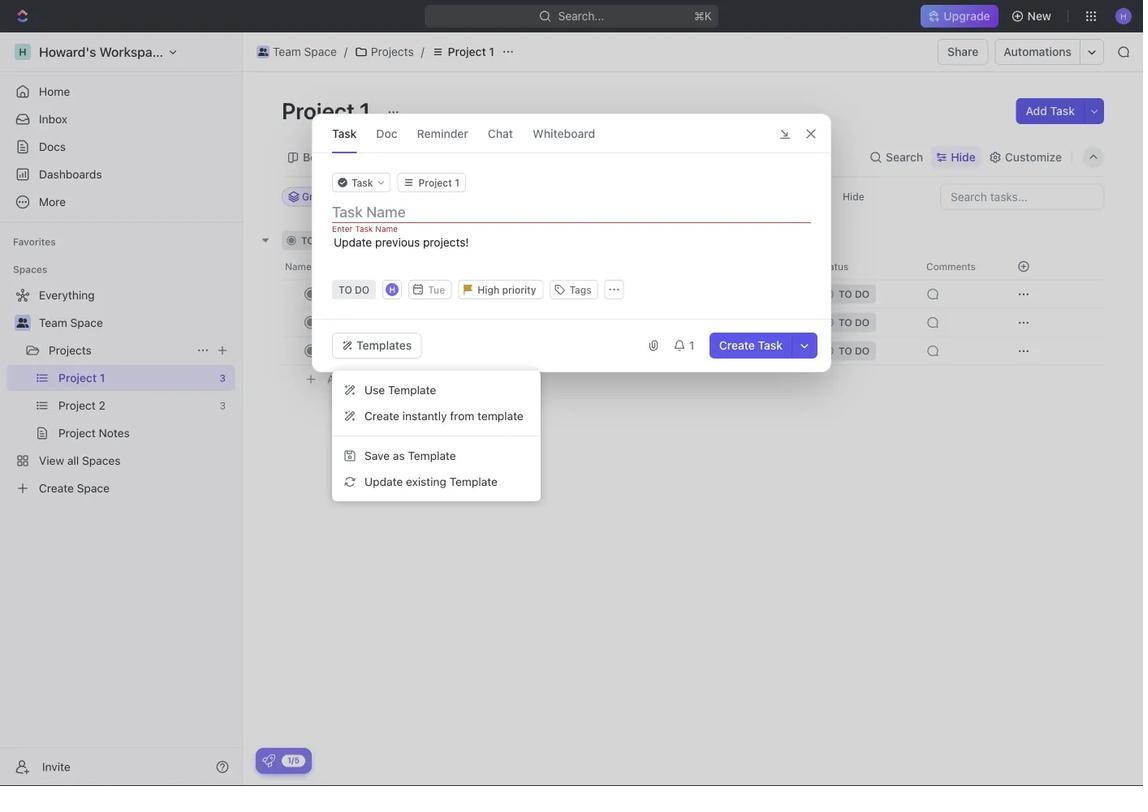 Task type: locate. For each thing, give the bounding box(es) containing it.
add
[[1026, 104, 1048, 118], [402, 235, 421, 246], [327, 373, 348, 386]]

1 vertical spatial project 1
[[282, 97, 375, 124]]

0 horizontal spatial /
[[344, 45, 348, 58]]

0 horizontal spatial team space
[[39, 316, 103, 330]]

team right user group image
[[273, 45, 301, 58]]

board
[[303, 151, 335, 164]]

template down save as template button
[[450, 475, 498, 489]]

1 vertical spatial hide
[[843, 191, 865, 203]]

2 vertical spatial add task
[[327, 373, 375, 386]]

create for create instantly from template
[[365, 410, 400, 423]]

hide inside button
[[843, 191, 865, 203]]

templates button
[[332, 333, 422, 359]]

1 horizontal spatial create
[[719, 339, 755, 352]]

docs
[[39, 140, 66, 153]]

search
[[886, 151, 924, 164]]

‎task 2 link
[[323, 311, 563, 335]]

2 vertical spatial add
[[327, 373, 348, 386]]

2 ‎task from the top
[[327, 316, 352, 329]]

doc button
[[376, 115, 398, 153]]

1 horizontal spatial team space link
[[253, 42, 341, 62]]

upgrade
[[944, 9, 990, 23]]

1 horizontal spatial team
[[273, 45, 301, 58]]

projects link
[[351, 42, 418, 62], [49, 338, 190, 364]]

create
[[719, 339, 755, 352], [365, 410, 400, 423]]

favorites button
[[6, 232, 62, 252]]

‎task 1
[[327, 287, 360, 301]]

0 vertical spatial create
[[719, 339, 755, 352]]

list link
[[362, 146, 384, 169]]

template for existing
[[450, 475, 498, 489]]

0 vertical spatial add task
[[1026, 104, 1075, 118]]

0 vertical spatial hide
[[951, 151, 976, 164]]

update right do
[[334, 236, 372, 249]]

update down save
[[365, 475, 403, 489]]

team
[[273, 45, 301, 58], [39, 316, 67, 330]]

0 horizontal spatial add task
[[327, 373, 375, 386]]

invite
[[42, 761, 70, 774]]

template inside 'button'
[[388, 384, 436, 397]]

/
[[344, 45, 348, 58], [421, 45, 425, 58]]

project 1 link
[[428, 42, 499, 62]]

tree
[[6, 283, 236, 502]]

hide
[[951, 151, 976, 164], [843, 191, 865, 203]]

inbox
[[39, 112, 67, 126]]

0 horizontal spatial team
[[39, 316, 67, 330]]

add task up ‎task 1 link
[[402, 235, 445, 246]]

customize button
[[984, 146, 1067, 169]]

2 vertical spatial 1
[[355, 287, 360, 301]]

‎task for ‎task 2
[[327, 316, 352, 329]]

new button
[[1005, 3, 1061, 29]]

0 horizontal spatial team space link
[[39, 310, 232, 336]]

use
[[365, 384, 385, 397]]

template
[[478, 410, 524, 423]]

1 horizontal spatial add
[[402, 235, 421, 246]]

1 horizontal spatial project
[[448, 45, 486, 58]]

0 horizontal spatial space
[[70, 316, 103, 330]]

0 vertical spatial ‎task
[[327, 287, 352, 301]]

update for update previous projects!
[[334, 236, 372, 249]]

0 vertical spatial project
[[448, 45, 486, 58]]

customize
[[1005, 151, 1062, 164]]

update
[[334, 236, 372, 249], [365, 475, 403, 489]]

user group image
[[258, 48, 268, 56]]

add task down task 3
[[327, 373, 375, 386]]

0 vertical spatial team space
[[273, 45, 337, 58]]

0 horizontal spatial projects link
[[49, 338, 190, 364]]

‎task 1 link
[[323, 283, 563, 306]]

hide button
[[836, 187, 871, 207]]

team right user group icon
[[39, 316, 67, 330]]

from
[[450, 410, 475, 423]]

1 horizontal spatial hide
[[951, 151, 976, 164]]

as
[[393, 449, 405, 463]]

1 horizontal spatial team space
[[273, 45, 337, 58]]

Search tasks... text field
[[941, 185, 1104, 209]]

1 vertical spatial add task button
[[382, 231, 451, 251]]

add down task 3
[[327, 373, 348, 386]]

task 3
[[327, 344, 362, 358]]

1 horizontal spatial /
[[421, 45, 425, 58]]

projects inside tree
[[49, 344, 92, 357]]

1 vertical spatial projects link
[[49, 338, 190, 364]]

1/5
[[287, 756, 300, 766]]

0 horizontal spatial projects
[[49, 344, 92, 357]]

add up customize
[[1026, 104, 1048, 118]]

0 horizontal spatial hide
[[843, 191, 865, 203]]

favorites
[[13, 236, 56, 248]]

project
[[448, 45, 486, 58], [282, 97, 355, 124]]

reminder
[[417, 127, 468, 140]]

0 horizontal spatial project
[[282, 97, 355, 124]]

team space link
[[253, 42, 341, 62], [39, 310, 232, 336]]

doc
[[376, 127, 398, 140]]

1 vertical spatial projects
[[49, 344, 92, 357]]

task inside task 3 link
[[327, 344, 352, 358]]

1 horizontal spatial projects link
[[351, 42, 418, 62]]

template
[[388, 384, 436, 397], [408, 449, 456, 463], [450, 475, 498, 489]]

update previous projects!
[[334, 236, 469, 249]]

task button
[[332, 115, 357, 153]]

1 vertical spatial ‎task
[[327, 316, 352, 329]]

1 vertical spatial team space link
[[39, 310, 232, 336]]

1 vertical spatial team space
[[39, 316, 103, 330]]

dialog
[[312, 114, 832, 373]]

share button
[[938, 39, 989, 65]]

1 vertical spatial 3
[[355, 344, 362, 358]]

0 horizontal spatial create
[[365, 410, 400, 423]]

1 vertical spatial space
[[70, 316, 103, 330]]

team space right user group icon
[[39, 316, 103, 330]]

0 vertical spatial template
[[388, 384, 436, 397]]

tree containing team space
[[6, 283, 236, 502]]

task
[[1051, 104, 1075, 118], [332, 127, 357, 140], [423, 235, 445, 246], [758, 339, 783, 352], [327, 344, 352, 358], [351, 373, 375, 386]]

save as template
[[365, 449, 456, 463]]

projects
[[371, 45, 414, 58], [49, 344, 92, 357]]

create inside "create instantly from template" button
[[365, 410, 400, 423]]

upgrade link
[[921, 5, 999, 28]]

add task button up ‎task 1 link
[[382, 231, 451, 251]]

add left projects!
[[402, 235, 421, 246]]

whiteboard
[[533, 127, 595, 140]]

space right user group icon
[[70, 316, 103, 330]]

update for update existing template
[[365, 475, 403, 489]]

1 vertical spatial create
[[365, 410, 400, 423]]

2 horizontal spatial add task
[[1026, 104, 1075, 118]]

gantt link
[[489, 146, 523, 169]]

1
[[489, 45, 495, 58], [360, 97, 371, 124], [355, 287, 360, 301]]

automations
[[1004, 45, 1072, 58]]

list
[[365, 151, 384, 164]]

instantly
[[403, 410, 447, 423]]

1 / from the left
[[344, 45, 348, 58]]

0 vertical spatial projects
[[371, 45, 414, 58]]

add task
[[1026, 104, 1075, 118], [402, 235, 445, 246], [327, 373, 375, 386]]

‎task up "‎task 2"
[[327, 287, 352, 301]]

1 vertical spatial update
[[365, 475, 403, 489]]

save
[[365, 449, 390, 463]]

1 horizontal spatial add task
[[402, 235, 445, 246]]

0 vertical spatial add
[[1026, 104, 1048, 118]]

2 vertical spatial template
[[450, 475, 498, 489]]

‎task
[[327, 287, 352, 301], [327, 316, 352, 329]]

3
[[351, 235, 357, 246], [355, 344, 362, 358]]

do
[[318, 235, 332, 246]]

project 1
[[448, 45, 495, 58], [282, 97, 375, 124]]

1 vertical spatial team
[[39, 316, 67, 330]]

0 vertical spatial update
[[334, 236, 372, 249]]

add task up customize
[[1026, 104, 1075, 118]]

2 horizontal spatial add
[[1026, 104, 1048, 118]]

add task button
[[1016, 98, 1085, 124], [382, 231, 451, 251], [320, 370, 382, 389]]

1 horizontal spatial project 1
[[448, 45, 495, 58]]

3 right do
[[351, 235, 357, 246]]

1 vertical spatial template
[[408, 449, 456, 463]]

templates
[[357, 339, 412, 352]]

1 horizontal spatial space
[[304, 45, 337, 58]]

template up update existing template
[[408, 449, 456, 463]]

add task button up customize
[[1016, 98, 1085, 124]]

hide button
[[932, 146, 981, 169]]

create instantly from template
[[365, 410, 524, 423]]

team space right user group image
[[273, 45, 337, 58]]

create task button
[[710, 333, 793, 359]]

update inside button
[[365, 475, 403, 489]]

0 horizontal spatial project 1
[[282, 97, 375, 124]]

team space inside tree
[[39, 316, 103, 330]]

team space
[[273, 45, 337, 58], [39, 316, 103, 330]]

search...
[[558, 9, 605, 23]]

create inside create task button
[[719, 339, 755, 352]]

inbox link
[[6, 106, 236, 132]]

automations button
[[996, 40, 1080, 64]]

update existing template
[[365, 475, 498, 489]]

‎task left 2
[[327, 316, 352, 329]]

0 horizontal spatial add
[[327, 373, 348, 386]]

0 vertical spatial 3
[[351, 235, 357, 246]]

add task button down task 3
[[320, 370, 382, 389]]

task 3 link
[[323, 339, 563, 363]]

1 ‎task from the top
[[327, 287, 352, 301]]

3 down 2
[[355, 344, 362, 358]]

space right user group image
[[304, 45, 337, 58]]

space
[[304, 45, 337, 58], [70, 316, 103, 330]]

template up instantly on the bottom of page
[[388, 384, 436, 397]]

dashboards link
[[6, 162, 236, 188]]



Task type: describe. For each thing, give the bounding box(es) containing it.
existing
[[406, 475, 447, 489]]

0 vertical spatial project 1
[[448, 45, 495, 58]]

chat
[[488, 127, 513, 140]]

0 vertical spatial add task button
[[1016, 98, 1085, 124]]

2 vertical spatial add task button
[[320, 370, 382, 389]]

onboarding checklist button image
[[262, 755, 275, 768]]

table link
[[549, 146, 581, 169]]

add task for topmost add task button
[[1026, 104, 1075, 118]]

create instantly from template button
[[339, 404, 534, 430]]

⌘k
[[695, 9, 712, 23]]

2 / from the left
[[421, 45, 425, 58]]

1 horizontal spatial projects
[[371, 45, 414, 58]]

projects!
[[423, 236, 469, 249]]

template for as
[[408, 449, 456, 463]]

reminder button
[[417, 115, 468, 153]]

gantt
[[493, 151, 523, 164]]

0 vertical spatial team
[[273, 45, 301, 58]]

0 vertical spatial team space link
[[253, 42, 341, 62]]

1 vertical spatial add
[[402, 235, 421, 246]]

onboarding checklist button element
[[262, 755, 275, 768]]

to
[[301, 235, 315, 246]]

team inside tree
[[39, 316, 67, 330]]

create for create task
[[719, 339, 755, 352]]

home
[[39, 85, 70, 98]]

space inside sidebar navigation
[[70, 316, 103, 330]]

dashboards
[[39, 168, 102, 181]]

new
[[1028, 9, 1052, 23]]

‎task for ‎task 1
[[327, 287, 352, 301]]

calendar
[[414, 151, 463, 164]]

1 vertical spatial project
[[282, 97, 355, 124]]

update existing template button
[[339, 469, 534, 495]]

search button
[[865, 146, 928, 169]]

table
[[553, 151, 581, 164]]

add for the bottommost add task button
[[327, 373, 348, 386]]

tree inside sidebar navigation
[[6, 283, 236, 502]]

use template button
[[339, 378, 534, 404]]

0 vertical spatial 1
[[489, 45, 495, 58]]

Task Name text field
[[332, 202, 815, 222]]

spaces
[[13, 264, 47, 275]]

1 vertical spatial add task
[[402, 235, 445, 246]]

user group image
[[17, 318, 29, 328]]

dialog containing task
[[312, 114, 832, 373]]

0 vertical spatial space
[[304, 45, 337, 58]]

whiteboard button
[[533, 115, 595, 153]]

previous
[[375, 236, 420, 249]]

share
[[948, 45, 979, 58]]

0 vertical spatial projects link
[[351, 42, 418, 62]]

create task
[[719, 339, 783, 352]]

save as template button
[[339, 443, 534, 469]]

chat button
[[488, 115, 513, 153]]

add task for the bottommost add task button
[[327, 373, 375, 386]]

use template
[[365, 384, 436, 397]]

docs link
[[6, 134, 236, 160]]

team space link inside tree
[[39, 310, 232, 336]]

‎task 2
[[327, 316, 362, 329]]

1 vertical spatial 1
[[360, 97, 371, 124]]

home link
[[6, 79, 236, 105]]

calendar link
[[411, 146, 463, 169]]

add for topmost add task button
[[1026, 104, 1048, 118]]

2
[[355, 316, 362, 329]]

sidebar navigation
[[0, 32, 243, 787]]

board link
[[300, 146, 335, 169]]

to do
[[301, 235, 332, 246]]

task inside create task button
[[758, 339, 783, 352]]

hide inside dropdown button
[[951, 151, 976, 164]]



Task type: vqa. For each thing, say whether or not it's contained in the screenshot.
the left PROJECT
yes



